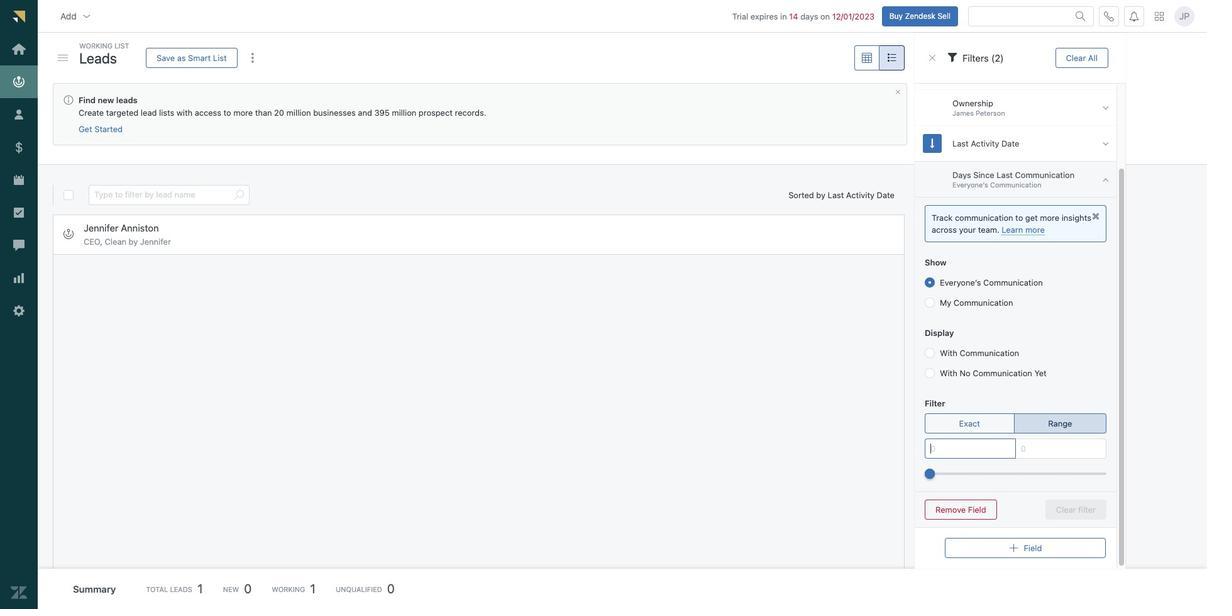 Task type: describe. For each thing, give the bounding box(es) containing it.
started
[[94, 124, 123, 134]]

show
[[925, 257, 947, 267]]

get started
[[79, 124, 123, 134]]

by inside jennifer anniston ceo, clean by jennifer
[[129, 236, 138, 246]]

communication down everyone's communication
[[954, 298, 1014, 308]]

2 0 field from the left
[[1022, 439, 1102, 458]]

across
[[932, 224, 958, 234]]

new 0
[[223, 581, 252, 596]]

14
[[790, 11, 799, 21]]

2 vertical spatial more
[[1026, 224, 1046, 234]]

save as smart list
[[157, 53, 227, 63]]

remove field button
[[925, 500, 998, 520]]

clear all button
[[1056, 48, 1109, 68]]

access
[[195, 108, 221, 118]]

with for with communication
[[941, 348, 958, 358]]

jp button
[[1175, 6, 1195, 26]]

learn more link
[[1002, 224, 1046, 235]]

jp
[[1180, 11, 1190, 21]]

2 million from the left
[[392, 108, 417, 118]]

jennifer anniston link
[[84, 222, 159, 234]]

new
[[98, 95, 114, 105]]

exact
[[960, 418, 981, 428]]

targeted
[[106, 108, 139, 118]]

remove image
[[1093, 210, 1101, 221]]

on
[[821, 11, 831, 21]]

buy zendesk sell button
[[882, 6, 959, 26]]

all
[[1089, 53, 1098, 63]]

days
[[801, 11, 819, 21]]

last for days since last communication everyone's communication
[[997, 170, 1014, 180]]

zendesk
[[906, 11, 936, 21]]

total
[[146, 585, 168, 593]]

12/01/2023
[[833, 11, 875, 21]]

your
[[960, 224, 977, 234]]

overflow vertical fill image
[[248, 53, 258, 63]]

my
[[941, 298, 952, 308]]

20
[[274, 108, 284, 118]]

lead
[[141, 108, 157, 118]]

chevron down image
[[82, 11, 92, 21]]

calls image
[[1105, 11, 1115, 21]]

than
[[255, 108, 272, 118]]

filters
[[963, 52, 989, 63]]

sorted
[[789, 190, 815, 200]]

to inside "track communication to get more insights across your team."
[[1016, 213, 1024, 223]]

insights
[[1062, 213, 1092, 223]]

yet
[[1035, 368, 1047, 378]]

clear all
[[1067, 53, 1098, 63]]

0 for new 0
[[244, 581, 252, 596]]

angle up image
[[1103, 174, 1110, 185]]

0 vertical spatial activity
[[972, 138, 1000, 148]]

sorted by last activity date
[[789, 190, 895, 200]]

add
[[60, 10, 77, 21]]

2 1 from the left
[[310, 581, 316, 596]]

remove field
[[936, 504, 987, 514]]

working list leads
[[79, 42, 129, 66]]

more inside "track communication to get more insights across your team."
[[1041, 213, 1060, 223]]

create
[[79, 108, 104, 118]]

days since last communication everyone's communication
[[953, 170, 1075, 189]]

zendesk image
[[11, 585, 27, 601]]

ownership
[[953, 98, 994, 108]]

exact button
[[925, 413, 1015, 434]]

0 for unqualified 0
[[387, 581, 395, 596]]

in
[[781, 11, 788, 21]]

expires
[[751, 11, 779, 21]]

leads inside working list leads
[[79, 49, 117, 66]]

communication down with communication
[[973, 368, 1033, 378]]

buy zendesk sell
[[890, 11, 951, 21]]

filters (2)
[[963, 52, 1004, 63]]

clean
[[105, 236, 126, 246]]

last activity date
[[953, 138, 1020, 148]]

long arrow down image
[[931, 138, 935, 149]]

save
[[157, 53, 175, 63]]

395
[[375, 108, 390, 118]]

anniston
[[121, 222, 159, 233]]

find new leads create targeted lead lists with access to more than 20 million businesses and 395 million prospect records.
[[79, 95, 487, 118]]

0 horizontal spatial cancel image
[[895, 89, 902, 96]]

1 horizontal spatial cancel image
[[928, 53, 938, 63]]

search image
[[1076, 11, 1087, 21]]

last for sorted by last activity date
[[828, 190, 845, 200]]

businesses
[[313, 108, 356, 118]]

peterson
[[976, 109, 1006, 117]]

find
[[79, 95, 96, 105]]

(2)
[[992, 52, 1004, 63]]

0 vertical spatial jennifer
[[84, 222, 119, 233]]

communication down since
[[991, 181, 1042, 189]]

bell image
[[1130, 11, 1140, 21]]

summary
[[73, 583, 116, 594]]

filter fill image
[[948, 52, 958, 62]]



Task type: vqa. For each thing, say whether or not it's contained in the screenshot.
Acme Co Sales Opportunity
no



Task type: locate. For each thing, give the bounding box(es) containing it.
1 horizontal spatial date
[[1002, 138, 1020, 148]]

million right 20
[[287, 108, 311, 118]]

days
[[953, 170, 972, 180]]

1 horizontal spatial working
[[272, 585, 305, 593]]

1 vertical spatial by
[[129, 236, 138, 246]]

communication
[[1016, 170, 1075, 180], [991, 181, 1042, 189], [984, 278, 1044, 288], [954, 298, 1014, 308], [960, 348, 1020, 358], [973, 368, 1033, 378]]

0 vertical spatial list
[[115, 42, 129, 50]]

trial
[[733, 11, 749, 21]]

to left "get"
[[1016, 213, 1024, 223]]

no
[[960, 368, 971, 378]]

1 1 from the left
[[197, 581, 203, 596]]

0 vertical spatial everyone's
[[953, 181, 989, 189]]

1 horizontal spatial 0
[[387, 581, 395, 596]]

everyone's down days
[[953, 181, 989, 189]]

unqualified
[[336, 585, 382, 593]]

1 million from the left
[[287, 108, 311, 118]]

Type to filter by lead name field
[[94, 186, 229, 204]]

0 horizontal spatial 0
[[244, 581, 252, 596]]

0 field down range button
[[1022, 439, 1102, 458]]

0 vertical spatial with
[[941, 348, 958, 358]]

1 with from the top
[[941, 348, 958, 358]]

with no communication yet
[[941, 368, 1047, 378]]

last inside days since last communication everyone's communication
[[997, 170, 1014, 180]]

0 horizontal spatial leads
[[79, 49, 117, 66]]

jennifer
[[84, 222, 119, 233], [140, 236, 171, 246]]

1 horizontal spatial last
[[953, 138, 969, 148]]

communication
[[956, 213, 1014, 223]]

1 vertical spatial date
[[877, 190, 895, 200]]

last right 'sorted'
[[828, 190, 845, 200]]

more right "get"
[[1041, 213, 1060, 223]]

0 vertical spatial cancel image
[[928, 53, 938, 63]]

1 vertical spatial to
[[1016, 213, 1024, 223]]

0 field
[[931, 439, 1011, 458], [1022, 439, 1102, 458]]

total leads 1
[[146, 581, 203, 596]]

0 vertical spatial leads
[[79, 49, 117, 66]]

with
[[941, 348, 958, 358], [941, 368, 958, 378]]

field right add icon
[[1025, 543, 1043, 553]]

buy
[[890, 11, 903, 21]]

with communication
[[941, 348, 1020, 358]]

million
[[287, 108, 311, 118], [392, 108, 417, 118]]

1 left "unqualified"
[[310, 581, 316, 596]]

0 horizontal spatial working
[[79, 42, 113, 50]]

1 horizontal spatial jennifer
[[140, 236, 171, 246]]

sell
[[938, 11, 951, 21]]

1 horizontal spatial by
[[817, 190, 826, 200]]

1 vertical spatial with
[[941, 368, 958, 378]]

as
[[177, 53, 186, 63]]

field button
[[946, 538, 1107, 558]]

leads right total
[[170, 585, 192, 593]]

get started link
[[79, 124, 123, 135]]

get
[[79, 124, 92, 134]]

0 field down the exact button
[[931, 439, 1011, 458]]

remove
[[936, 504, 967, 514]]

with
[[177, 108, 193, 118]]

track
[[932, 213, 953, 223]]

1 horizontal spatial to
[[1016, 213, 1024, 223]]

1 horizontal spatial 0 field
[[1022, 439, 1102, 458]]

1 vertical spatial list
[[213, 53, 227, 63]]

to
[[224, 108, 231, 118], [1016, 213, 1024, 223]]

0 horizontal spatial by
[[129, 236, 138, 246]]

0 horizontal spatial to
[[224, 108, 231, 118]]

leads
[[79, 49, 117, 66], [170, 585, 192, 593]]

list right smart
[[213, 53, 227, 63]]

1 vertical spatial leads
[[170, 585, 192, 593]]

1 horizontal spatial leads
[[170, 585, 192, 593]]

working for leads
[[79, 42, 113, 50]]

leads inside total leads 1
[[170, 585, 192, 593]]

1 horizontal spatial activity
[[972, 138, 1000, 148]]

working inside working 1
[[272, 585, 305, 593]]

1 vertical spatial more
[[1041, 213, 1060, 223]]

last
[[953, 138, 969, 148], [997, 170, 1014, 180], [828, 190, 845, 200]]

zendesk products image
[[1156, 12, 1165, 21]]

communication up with no communication yet
[[960, 348, 1020, 358]]

angle down image
[[1103, 102, 1110, 113]]

0 vertical spatial date
[[1002, 138, 1020, 148]]

more
[[234, 108, 253, 118], [1041, 213, 1060, 223], [1026, 224, 1046, 234]]

learn more
[[1002, 224, 1046, 234]]

last right since
[[997, 170, 1014, 180]]

leads
[[116, 95, 138, 105]]

more down "get"
[[1026, 224, 1046, 234]]

working 1
[[272, 581, 316, 596]]

unqualified 0
[[336, 581, 395, 596]]

0 horizontal spatial 1
[[197, 581, 203, 596]]

jennifer up the ceo,
[[84, 222, 119, 233]]

with for with no communication yet
[[941, 368, 958, 378]]

everyone's inside days since last communication everyone's communication
[[953, 181, 989, 189]]

leads right 'handler' icon
[[79, 49, 117, 66]]

clear
[[1067, 53, 1087, 63]]

since
[[974, 170, 995, 180]]

everyone's up my in the right of the page
[[941, 278, 982, 288]]

track communication to get more insights across your team.
[[932, 213, 1092, 234]]

0 vertical spatial to
[[224, 108, 231, 118]]

1 vertical spatial last
[[997, 170, 1014, 180]]

more left the than
[[234, 108, 253, 118]]

1 horizontal spatial 1
[[310, 581, 316, 596]]

to inside find new leads create targeted lead lists with access to more than 20 million businesses and 395 million prospect records.
[[224, 108, 231, 118]]

add image
[[1009, 543, 1020, 553]]

search image
[[234, 190, 244, 200]]

filter
[[925, 398, 946, 408]]

1 vertical spatial everyone's
[[941, 278, 982, 288]]

by right 'sorted'
[[817, 190, 826, 200]]

smart
[[188, 53, 211, 63]]

more inside find new leads create targeted lead lists with access to more than 20 million businesses and 395 million prospect records.
[[234, 108, 253, 118]]

and
[[358, 108, 372, 118]]

2 with from the top
[[941, 368, 958, 378]]

communication up my communication
[[984, 278, 1044, 288]]

by
[[817, 190, 826, 200], [129, 236, 138, 246]]

field right remove
[[969, 504, 987, 514]]

0 horizontal spatial date
[[877, 190, 895, 200]]

list
[[115, 42, 129, 50], [213, 53, 227, 63]]

0
[[244, 581, 252, 596], [387, 581, 395, 596]]

1 horizontal spatial list
[[213, 53, 227, 63]]

working inside working list leads
[[79, 42, 113, 50]]

team.
[[979, 224, 1000, 234]]

last right long arrow down icon at right
[[953, 138, 969, 148]]

0 horizontal spatial jennifer
[[84, 222, 119, 233]]

1 vertical spatial field
[[1025, 543, 1043, 553]]

by down anniston
[[129, 236, 138, 246]]

1 horizontal spatial million
[[392, 108, 417, 118]]

new
[[223, 585, 239, 593]]

0 horizontal spatial field
[[969, 504, 987, 514]]

leads image
[[64, 229, 74, 239]]

0 right new
[[244, 581, 252, 596]]

range
[[1049, 418, 1073, 428]]

james
[[953, 109, 974, 117]]

0 vertical spatial by
[[817, 190, 826, 200]]

working right new 0
[[272, 585, 305, 593]]

my communication
[[941, 298, 1014, 308]]

jennifer anniston ceo, clean by jennifer
[[84, 222, 171, 246]]

list up leads
[[115, 42, 129, 50]]

list inside button
[[213, 53, 227, 63]]

1
[[197, 581, 203, 596], [310, 581, 316, 596]]

add button
[[50, 4, 102, 29]]

everyone's communication
[[941, 278, 1044, 288]]

2 0 from the left
[[387, 581, 395, 596]]

display
[[925, 328, 955, 338]]

cancel image
[[928, 53, 938, 63], [895, 89, 902, 96]]

lists
[[159, 108, 174, 118]]

0 horizontal spatial 0 field
[[931, 439, 1011, 458]]

prospect
[[419, 108, 453, 118]]

communication up "get"
[[1016, 170, 1075, 180]]

0 vertical spatial working
[[79, 42, 113, 50]]

1 0 from the left
[[244, 581, 252, 596]]

1 vertical spatial jennifer
[[140, 236, 171, 246]]

working down 'chevron down' icon
[[79, 42, 113, 50]]

list inside working list leads
[[115, 42, 129, 50]]

activity right 'sorted'
[[847, 190, 875, 200]]

info image
[[64, 95, 74, 105]]

with down display
[[941, 348, 958, 358]]

everyone's
[[953, 181, 989, 189], [941, 278, 982, 288]]

0 vertical spatial last
[[953, 138, 969, 148]]

handler image
[[58, 55, 68, 61]]

working
[[79, 42, 113, 50], [272, 585, 305, 593]]

1 horizontal spatial field
[[1025, 543, 1043, 553]]

0 horizontal spatial list
[[115, 42, 129, 50]]

0 horizontal spatial million
[[287, 108, 311, 118]]

2 horizontal spatial last
[[997, 170, 1014, 180]]

activity down "peterson"
[[972, 138, 1000, 148]]

ownership james peterson
[[953, 98, 1006, 117]]

get
[[1026, 213, 1039, 223]]

0 right "unqualified"
[[387, 581, 395, 596]]

million right '395'
[[392, 108, 417, 118]]

date
[[1002, 138, 1020, 148], [877, 190, 895, 200]]

0 horizontal spatial activity
[[847, 190, 875, 200]]

records.
[[455, 108, 487, 118]]

1 left new
[[197, 581, 203, 596]]

to right access
[[224, 108, 231, 118]]

ceo,
[[84, 236, 103, 246]]

trial expires in 14 days on 12/01/2023
[[733, 11, 875, 21]]

2 vertical spatial last
[[828, 190, 845, 200]]

learn
[[1002, 224, 1024, 234]]

save as smart list button
[[146, 48, 238, 68]]

with left 'no'
[[941, 368, 958, 378]]

angle down image
[[1103, 138, 1110, 149]]

0 horizontal spatial last
[[828, 190, 845, 200]]

working for 1
[[272, 585, 305, 593]]

1 vertical spatial cancel image
[[895, 89, 902, 96]]

0 vertical spatial field
[[969, 504, 987, 514]]

range button
[[1015, 413, 1107, 434]]

jennifer down anniston
[[140, 236, 171, 246]]

1 vertical spatial activity
[[847, 190, 875, 200]]

1 vertical spatial working
[[272, 585, 305, 593]]

0 vertical spatial more
[[234, 108, 253, 118]]

1 0 field from the left
[[931, 439, 1011, 458]]



